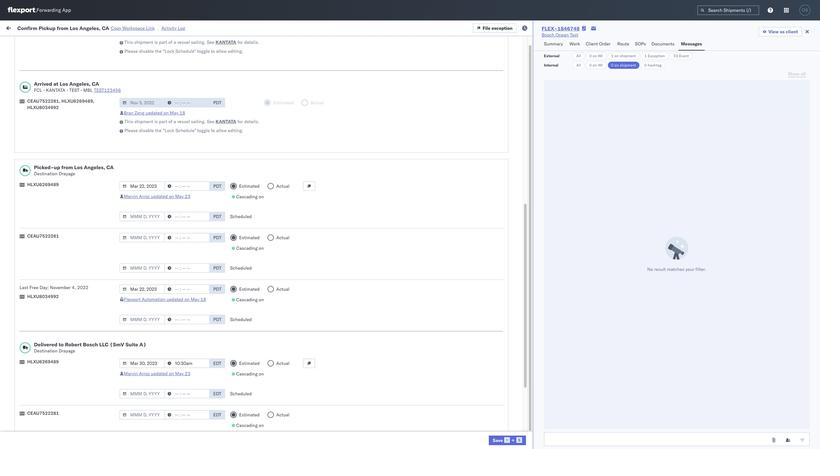 Task type: describe. For each thing, give the bounding box(es) containing it.
delivered to robert bosch llc (smv suite a) destination drayage
[[34, 342, 146, 354]]

1 see from the top
[[207, 39, 214, 45]]

view as client button
[[758, 27, 802, 37]]

bran zeng updated on may 18 button
[[124, 110, 185, 116]]

2 hlxu8034992 from the top
[[27, 294, 59, 300]]

estimated for fourth -- : -- -- text box from the bottom
[[239, 235, 260, 241]]

flex-1846748
[[542, 25, 580, 32]]

arrived at los angeles, ca fcl • kantata • test • mbl test123456
[[34, 81, 121, 93]]

1 "lock from the top
[[163, 48, 174, 54]]

6 mmm d, yyyy text field from the top
[[119, 359, 165, 369]]

file exception
[[483, 25, 513, 31]]

log
[[178, 25, 185, 31]]

flexport
[[124, 297, 141, 303]]

2 allow from the top
[[216, 128, 227, 134]]

-- : -- -- text field for 7th mmm d, yyyy text box from the bottom of the page
[[164, 182, 210, 191]]

ceau7522281 for picked-
[[27, 234, 59, 239]]

automation
[[142, 297, 165, 303]]

activity log button
[[161, 24, 185, 32]]

result
[[654, 267, 666, 272]]

exception
[[492, 25, 513, 31]]

sops
[[635, 41, 646, 47]]

2 the from the top
[[155, 128, 162, 134]]

documents button
[[649, 38, 678, 51]]

work
[[569, 41, 580, 47]]

a)
[[139, 342, 146, 348]]

of for first kantata link from the bottom of the page
[[168, 119, 172, 125]]

3 mmm d, yyyy text field from the top
[[119, 233, 165, 243]]

0 vertical spatial bosch
[[542, 32, 554, 38]]

1 disable from the top
[[139, 48, 154, 54]]

2 kantata link from the top
[[216, 119, 236, 125]]

marvin for (smv
[[124, 371, 138, 377]]

view
[[768, 29, 779, 35]]

of for 1st kantata link from the top
[[168, 39, 172, 45]]

flexport automation updated on may 18
[[124, 297, 206, 303]]

all button for external
[[573, 52, 585, 60]]

messages button
[[678, 38, 705, 51]]

all for internal
[[576, 63, 581, 68]]

picked-
[[34, 164, 54, 171]]

5 mmm d, yyyy text field from the top
[[119, 315, 165, 325]]

5 -- : -- -- text field from the top
[[164, 285, 210, 294]]

flex-
[[542, 25, 557, 32]]

last free day: november 4, 2022
[[20, 285, 88, 291]]

hlxu8034992 inside ceau7522281, hlxu6269489, hlxu8034992
[[27, 105, 59, 111]]

fcl
[[34, 87, 42, 93]]

los for pickup
[[70, 25, 78, 31]]

1846748
[[557, 25, 580, 32]]

test123456
[[94, 87, 121, 93]]

forwarding app link
[[8, 7, 71, 13]]

free
[[29, 285, 38, 291]]

4 pdt from the top
[[213, 235, 222, 241]]

los inside arrived at los angeles, ca fcl • kantata • test • mbl test123456
[[60, 81, 68, 87]]

event
[[679, 53, 689, 58]]

marvin arroz updated on may 23 button for picked-up from los angeles, ca
[[124, 194, 190, 200]]

test
[[69, 87, 79, 93]]

1 • from the left
[[43, 87, 45, 93]]

2 part from the top
[[159, 119, 167, 125]]

flexport. image
[[8, 7, 37, 13]]

ca inside arrived at los angeles, ca fcl • kantata • test • mbl test123456
[[92, 81, 99, 87]]

2022
[[77, 285, 88, 291]]

2 please from the top
[[124, 128, 138, 134]]

test123456 button
[[94, 87, 121, 93]]

33 event
[[673, 53, 689, 58]]

this for 1st kantata link from the top
[[124, 39, 133, 45]]

os button
[[798, 3, 812, 18]]

destination inside delivered to robert bosch llc (smv suite a) destination drayage
[[34, 349, 58, 354]]

2 is from the top
[[154, 119, 158, 125]]

file
[[483, 25, 490, 31]]

arrived
[[34, 81, 52, 87]]

angeles, inside arrived at los angeles, ca fcl • kantata • test • mbl test123456
[[69, 81, 91, 87]]

5 actual from the top
[[276, 413, 289, 418]]

hlxu6269489,
[[61, 98, 94, 104]]

1 pdt from the top
[[213, 100, 222, 106]]

0 hashtag
[[644, 63, 662, 68]]

-- : -- -- text field for seventh mmm d, yyyy text box from the top
[[164, 411, 210, 420]]

destination inside 'picked-up from los angeles, ca destination drayage'
[[34, 171, 58, 177]]

shipment down link
[[134, 39, 153, 45]]

4 -- : -- -- text field from the top
[[164, 264, 210, 273]]

vessel for first kantata link from the bottom of the page
[[177, 119, 190, 125]]

1 please from the top
[[124, 48, 138, 54]]

Search Shipments (/) text field
[[697, 5, 759, 15]]

from for up
[[61, 164, 73, 171]]

(smv
[[110, 342, 124, 348]]

5 cascading from the top
[[236, 423, 258, 429]]

actual for second -- : -- -- text box from the bottom of the page
[[276, 287, 289, 292]]

0 on wi for 0
[[589, 63, 603, 68]]

2 details. from the top
[[244, 119, 259, 125]]

0 on shipment
[[611, 63, 636, 68]]

flexport automation updated on may 18 button
[[124, 297, 206, 303]]

day:
[[40, 285, 49, 291]]

up
[[54, 164, 60, 171]]

2 schedule" from the top
[[175, 128, 196, 134]]

a for first kantata link from the bottom of the page
[[174, 119, 176, 125]]

1 mmm d, yyyy text field from the top
[[119, 182, 165, 191]]

4,
[[72, 285, 76, 291]]

1 scheduled from the top
[[230, 214, 252, 220]]

picked-up from los angeles, ca destination drayage
[[34, 164, 114, 177]]

estimated for -- : -- -- text field corresponding to 7th mmm d, yyyy text box from the bottom of the page
[[239, 184, 260, 189]]

hashtag
[[648, 63, 662, 68]]

edt for -- : -- -- text field corresponding to seventh mmm d, yyyy text box from the top
[[213, 413, 221, 418]]

2 pdt from the top
[[213, 184, 222, 189]]

test
[[570, 32, 578, 38]]

ceau7522281 for delivered
[[27, 411, 59, 417]]

1 vertical spatial to
[[211, 128, 215, 134]]

6 -- : -- -- text field from the top
[[164, 359, 210, 369]]

sailing. for first kantata link from the bottom of the page
[[191, 119, 206, 125]]

client
[[786, 29, 798, 35]]

drayage inside delivered to robert bosch llc (smv suite a) destination drayage
[[59, 349, 75, 354]]

pickup
[[39, 25, 56, 31]]

23 for delivered to robert bosch llc (smv suite a)
[[185, 371, 190, 377]]

this shipment is part of a vessel sailing. see kantata for details. for 1st kantata link from the top
[[124, 39, 259, 45]]

filter.
[[696, 267, 706, 272]]

1 on shipment
[[611, 53, 636, 58]]

llc
[[99, 342, 108, 348]]

1 is from the top
[[154, 39, 158, 45]]

marvin for ca
[[124, 194, 138, 200]]

2 toggle from the top
[[197, 128, 210, 134]]

angeles, for pickup
[[79, 25, 101, 31]]

cascading for fourth -- : -- -- text box from the bottom
[[236, 246, 258, 251]]

bran zeng updated on may 18
[[124, 110, 185, 116]]

1 actual from the top
[[276, 184, 289, 189]]

no
[[647, 267, 653, 272]]

2 disable from the top
[[139, 128, 154, 134]]

1 please disable the "lock schedule" toggle to allow editing. from the top
[[124, 48, 243, 54]]

1 -- : -- -- text field from the top
[[164, 98, 210, 108]]

delivered
[[34, 342, 57, 348]]

os
[[802, 8, 808, 12]]

1 schedule" from the top
[[175, 48, 196, 54]]

to inside delivered to robert bosch llc (smv suite a) destination drayage
[[59, 342, 64, 348]]

marvin arroz updated on may 23 for picked-up from los angeles, ca
[[124, 194, 190, 200]]

estimated for 1st -- : -- -- text box from the bottom of the page
[[239, 361, 260, 367]]

save
[[493, 438, 503, 444]]

2 mmm d, yyyy text field from the top
[[119, 212, 165, 222]]

2 -- : -- -- text field from the top
[[164, 212, 210, 222]]

2 see from the top
[[207, 119, 214, 125]]

1 the from the top
[[155, 48, 162, 54]]

1 editing. from the top
[[228, 48, 243, 54]]

mbl
[[83, 87, 93, 93]]

wi for 1
[[598, 53, 603, 58]]

kantata inside arrived at los angeles, ca fcl • kantata • test • mbl test123456
[[46, 87, 65, 93]]

ceau7522281, hlxu6269489, hlxu8034992
[[27, 98, 94, 111]]

this for first kantata link from the bottom of the page
[[124, 119, 133, 125]]

1 part from the top
[[159, 39, 167, 45]]

angeles, for up
[[84, 164, 105, 171]]

actual for 1st -- : -- -- text box from the bottom of the page
[[276, 361, 289, 367]]

hlxu6269489 for delivered
[[27, 359, 59, 365]]

ocean
[[556, 32, 569, 38]]

as
[[780, 29, 785, 35]]

client
[[586, 41, 598, 47]]

forwarding
[[37, 7, 61, 13]]

copy workspace link button
[[111, 25, 155, 31]]

order
[[599, 41, 611, 47]]

activity log
[[161, 25, 185, 31]]

client order
[[586, 41, 611, 47]]

6 pdt from the top
[[213, 287, 222, 292]]

3 • from the left
[[81, 87, 82, 93]]

messages
[[681, 41, 702, 47]]

3 -- : -- -- text field from the top
[[164, 390, 210, 399]]

7 pdt from the top
[[213, 317, 222, 323]]

matches
[[667, 267, 684, 272]]

edt for 1st -- : -- -- text box from the bottom of the page
[[213, 361, 221, 367]]

exception
[[648, 53, 665, 58]]

scheduled for fourth -- : -- -- text box from the bottom
[[230, 266, 252, 271]]

5 cascading on from the top
[[236, 423, 264, 429]]

5 estimated from the top
[[239, 413, 260, 418]]

marvin arroz updated on may 23 button for delivered to robert bosch llc (smv suite a)
[[124, 371, 190, 377]]



Task type: vqa. For each thing, say whether or not it's contained in the screenshot.
the PDT corresponding to sixth -- : -- -- text field from the bottom of the page
no



Task type: locate. For each thing, give the bounding box(es) containing it.
at
[[53, 81, 58, 87]]

0 vertical spatial for
[[237, 39, 243, 45]]

bosch left llc
[[83, 342, 98, 348]]

0 vertical spatial marvin arroz updated on may 23 button
[[124, 194, 190, 200]]

external
[[544, 53, 559, 58]]

0 vertical spatial disable
[[139, 48, 154, 54]]

shipment down zeng
[[134, 119, 153, 125]]

2 cascading on from the top
[[236, 246, 264, 251]]

confirm
[[17, 25, 37, 31]]

robert
[[65, 342, 82, 348]]

from right pickup
[[57, 25, 68, 31]]

allow
[[216, 48, 227, 54], [216, 128, 227, 134]]

1 vertical spatial sailing.
[[191, 119, 206, 125]]

0 horizontal spatial •
[[43, 87, 45, 93]]

arroz for picked-up from los angeles, ca
[[139, 194, 150, 200]]

this down the bran
[[124, 119, 133, 125]]

23 for picked-up from los angeles, ca
[[185, 194, 190, 200]]

ca for pickup
[[102, 25, 109, 31]]

hlxu8034992 down ceau7522281,
[[27, 105, 59, 111]]

0 vertical spatial angeles,
[[79, 25, 101, 31]]

toggle
[[197, 48, 210, 54], [197, 128, 210, 134]]

2 editing. from the top
[[228, 128, 243, 134]]

1 vertical spatial part
[[159, 119, 167, 125]]

2 vertical spatial ca
[[106, 164, 114, 171]]

for
[[237, 39, 243, 45], [237, 119, 243, 125]]

1 wi from the top
[[598, 53, 603, 58]]

scheduled for 1st -- : -- -- text box from the bottom of the page
[[230, 391, 252, 397]]

hlxu6269489 down picked-
[[27, 182, 59, 188]]

2 actual from the top
[[276, 235, 289, 241]]

kantata for first kantata link from the bottom of the page
[[216, 119, 236, 125]]

ceau7522281,
[[27, 98, 60, 104]]

• left the mbl
[[81, 87, 82, 93]]

the down activity
[[155, 48, 162, 54]]

0 vertical spatial allow
[[216, 48, 227, 54]]

schedule"
[[175, 48, 196, 54], [175, 128, 196, 134]]

2 horizontal spatial •
[[81, 87, 82, 93]]

from for pickup
[[57, 25, 68, 31]]

4 scheduled from the top
[[230, 391, 252, 397]]

1 vertical spatial angeles,
[[69, 81, 91, 87]]

save button
[[489, 436, 526, 446]]

edt
[[213, 361, 221, 367], [213, 391, 221, 397], [213, 413, 221, 418]]

bosch inside delivered to robert bosch llc (smv suite a) destination drayage
[[83, 342, 98, 348]]

sailing.
[[191, 39, 206, 45], [191, 119, 206, 125]]

2 scheduled from the top
[[230, 266, 252, 271]]

0 vertical spatial vessel
[[177, 39, 190, 45]]

cascading for second -- : -- -- text box from the bottom of the page
[[236, 297, 258, 303]]

1 toggle from the top
[[197, 48, 210, 54]]

a down "bran zeng updated on may 18"
[[174, 119, 176, 125]]

1 vertical spatial destination
[[34, 349, 58, 354]]

drayage down up
[[59, 171, 75, 177]]

0 vertical spatial kantata
[[216, 39, 236, 45]]

1 vessel from the top
[[177, 39, 190, 45]]

3 cascading from the top
[[236, 297, 258, 303]]

work button
[[567, 38, 583, 51]]

from inside 'picked-up from los angeles, ca destination drayage'
[[61, 164, 73, 171]]

0 vertical spatial los
[[70, 25, 78, 31]]

a down activity log
[[174, 39, 176, 45]]

for for 1st kantata link from the top
[[237, 39, 243, 45]]

the down bran zeng updated on may 18 button
[[155, 128, 162, 134]]

hlxu8034992 down day:
[[27, 294, 59, 300]]

1 vertical spatial disable
[[139, 128, 154, 134]]

1 up the "0 on shipment"
[[611, 53, 613, 58]]

1 all button from the top
[[573, 52, 585, 60]]

3 estimated from the top
[[239, 287, 260, 292]]

wi for 0
[[598, 63, 603, 68]]

2 marvin arroz updated on may 23 from the top
[[124, 371, 190, 377]]

0 vertical spatial hlxu8034992
[[27, 105, 59, 111]]

1 vertical spatial for
[[237, 119, 243, 125]]

1 vertical spatial editing.
[[228, 128, 243, 134]]

1 vertical spatial of
[[168, 119, 172, 125]]

all
[[576, 53, 581, 58], [576, 63, 581, 68]]

2 vertical spatial to
[[59, 342, 64, 348]]

destination down picked-
[[34, 171, 58, 177]]

0 on wi for 1
[[589, 53, 603, 58]]

copy
[[111, 25, 121, 31]]

2 this shipment is part of a vessel sailing. see kantata for details. from the top
[[124, 119, 259, 125]]

1 horizontal spatial •
[[67, 87, 68, 93]]

0 vertical spatial toggle
[[197, 48, 210, 54]]

4 -- : -- -- text field from the top
[[164, 411, 210, 420]]

1 horizontal spatial bosch
[[542, 32, 554, 38]]

all button
[[573, 52, 585, 60], [573, 62, 585, 69]]

1 mmm d, yyyy text field from the top
[[119, 98, 165, 108]]

0 horizontal spatial bosch
[[83, 342, 98, 348]]

part down activity
[[159, 39, 167, 45]]

1 vertical spatial marvin
[[124, 371, 138, 377]]

a for 1st kantata link from the top
[[174, 39, 176, 45]]

2 sailing. from the top
[[191, 119, 206, 125]]

1 vertical spatial all
[[576, 63, 581, 68]]

0 vertical spatial marvin
[[124, 194, 138, 200]]

los down app
[[70, 25, 78, 31]]

los right up
[[74, 164, 83, 171]]

1 allow from the top
[[216, 48, 227, 54]]

of
[[168, 39, 172, 45], [168, 119, 172, 125]]

1 horizontal spatial 18
[[200, 297, 206, 303]]

estimated
[[239, 184, 260, 189], [239, 235, 260, 241], [239, 287, 260, 292], [239, 361, 260, 367], [239, 413, 260, 418]]

2 • from the left
[[67, 87, 68, 93]]

1 left exception
[[644, 53, 647, 58]]

actual for fourth -- : -- -- text box from the bottom
[[276, 235, 289, 241]]

kantata for 1st kantata link from the top
[[216, 39, 236, 45]]

"lock down "bran zeng updated on may 18"
[[163, 128, 174, 134]]

los for up
[[74, 164, 83, 171]]

1 for 1 exception
[[644, 53, 647, 58]]

1 vertical spatial schedule"
[[175, 128, 196, 134]]

1 sailing. from the top
[[191, 39, 206, 45]]

-- : -- -- text field for third mmm d, yyyy text box from the bottom of the page
[[164, 315, 210, 325]]

part down bran zeng updated on may 18 button
[[159, 119, 167, 125]]

0 vertical spatial wi
[[598, 53, 603, 58]]

1 vertical spatial hlxu6269489
[[27, 359, 59, 365]]

cascading on for fourth -- : -- -- text box from the bottom
[[236, 246, 264, 251]]

client order button
[[583, 38, 615, 51]]

0 vertical spatial a
[[174, 39, 176, 45]]

0 vertical spatial of
[[168, 39, 172, 45]]

this shipment is part of a vessel sailing. see kantata for details.
[[124, 39, 259, 45], [124, 119, 259, 125]]

hlxu6269489 down delivered at the left bottom of page
[[27, 359, 59, 365]]

2 hlxu6269489 from the top
[[27, 359, 59, 365]]

4 cascading on from the top
[[236, 372, 264, 377]]

marvin arroz updated on may 23 button
[[124, 194, 190, 200], [124, 371, 190, 377]]

1 -- : -- -- text field from the top
[[164, 182, 210, 191]]

route button
[[615, 38, 632, 51]]

2 all button from the top
[[573, 62, 585, 69]]

edt for 2nd -- : -- -- text field from the bottom of the page
[[213, 391, 221, 397]]

0 vertical spatial 23
[[185, 194, 190, 200]]

disable
[[139, 48, 154, 54], [139, 128, 154, 134]]

arroz for delivered to robert bosch llc (smv suite a)
[[139, 371, 150, 377]]

2 1 from the left
[[644, 53, 647, 58]]

link
[[146, 25, 155, 31]]

1 vertical spatial 23
[[185, 371, 190, 377]]

scheduled for second -- : -- -- text box from the bottom of the page
[[230, 317, 252, 323]]

ca for up
[[106, 164, 114, 171]]

1 cascading on from the top
[[236, 194, 264, 200]]

0 vertical spatial arroz
[[139, 194, 150, 200]]

2 marvin arroz updated on may 23 button from the top
[[124, 371, 190, 377]]

1 vertical spatial details.
[[244, 119, 259, 125]]

2 please disable the "lock schedule" toggle to allow editing. from the top
[[124, 128, 243, 134]]

• right fcl on the left of page
[[43, 87, 45, 93]]

of down activity
[[168, 39, 172, 45]]

1 vertical spatial kantata link
[[216, 119, 236, 125]]

1 vertical spatial toggle
[[197, 128, 210, 134]]

1 1 from the left
[[611, 53, 613, 58]]

bosch down flex-
[[542, 32, 554, 38]]

1 this from the top
[[124, 39, 133, 45]]

angeles, inside 'picked-up from los angeles, ca destination drayage'
[[84, 164, 105, 171]]

4 estimated from the top
[[239, 361, 260, 367]]

vessel down log
[[177, 39, 190, 45]]

2 -- : -- -- text field from the top
[[164, 315, 210, 325]]

0 vertical spatial is
[[154, 39, 158, 45]]

1 23 from the top
[[185, 194, 190, 200]]

1 vertical spatial this
[[124, 119, 133, 125]]

ceau7522281
[[27, 234, 59, 239], [27, 411, 59, 417]]

1 vertical spatial "lock
[[163, 128, 174, 134]]

5 pdt from the top
[[213, 266, 222, 271]]

1 vertical spatial arroz
[[139, 371, 150, 377]]

18 for bran zeng updated on may 18
[[180, 110, 185, 116]]

cascading for 1st -- : -- -- text box from the bottom of the page
[[236, 372, 258, 377]]

editing.
[[228, 48, 243, 54], [228, 128, 243, 134]]

vessel down "bran zeng updated on may 18"
[[177, 119, 190, 125]]

cascading on for second -- : -- -- text box from the bottom of the page
[[236, 297, 264, 303]]

3 cascading on from the top
[[236, 297, 264, 303]]

7 mmm d, yyyy text field from the top
[[119, 411, 165, 420]]

3 mmm d, yyyy text field from the top
[[119, 390, 165, 399]]

actual
[[276, 184, 289, 189], [276, 235, 289, 241], [276, 287, 289, 292], [276, 361, 289, 367], [276, 413, 289, 418]]

1 vertical spatial ca
[[92, 81, 99, 87]]

of down "bran zeng updated on may 18"
[[168, 119, 172, 125]]

ca inside 'picked-up from los angeles, ca destination drayage'
[[106, 164, 114, 171]]

november
[[50, 285, 71, 291]]

all button for internal
[[573, 62, 585, 69]]

from right up
[[61, 164, 73, 171]]

1 vertical spatial 0 on wi
[[589, 63, 603, 68]]

4 actual from the top
[[276, 361, 289, 367]]

for for first kantata link from the bottom of the page
[[237, 119, 243, 125]]

2 ceau7522281 from the top
[[27, 411, 59, 417]]

1 ceau7522281 from the top
[[27, 234, 59, 239]]

2 this from the top
[[124, 119, 133, 125]]

0 horizontal spatial 1
[[611, 53, 613, 58]]

0 vertical spatial "lock
[[163, 48, 174, 54]]

1 drayage from the top
[[59, 171, 75, 177]]

1 vertical spatial bosch
[[83, 342, 98, 348]]

MMM D, YYYY text field
[[119, 98, 165, 108], [119, 285, 165, 294], [119, 390, 165, 399]]

1 edt from the top
[[213, 361, 221, 367]]

forwarding app
[[37, 7, 71, 13]]

1 for 1 on shipment
[[611, 53, 613, 58]]

0 vertical spatial details.
[[244, 39, 259, 45]]

1 vertical spatial the
[[155, 128, 162, 134]]

ca
[[102, 25, 109, 31], [92, 81, 99, 87], [106, 164, 114, 171]]

workspace
[[122, 25, 145, 31]]

0 vertical spatial the
[[155, 48, 162, 54]]

1 vertical spatial marvin arroz updated on may 23 button
[[124, 371, 190, 377]]

1 vertical spatial kantata
[[46, 87, 65, 93]]

cascading on
[[236, 194, 264, 200], [236, 246, 264, 251], [236, 297, 264, 303], [236, 372, 264, 377], [236, 423, 264, 429]]

0 vertical spatial to
[[211, 48, 215, 54]]

bran
[[124, 110, 133, 116]]

2 all from the top
[[576, 63, 581, 68]]

0 vertical spatial 0 on wi
[[589, 53, 603, 58]]

los
[[70, 25, 78, 31], [60, 81, 68, 87], [74, 164, 83, 171]]

1 all from the top
[[576, 53, 581, 58]]

disable down link
[[139, 48, 154, 54]]

0 vertical spatial ceau7522281
[[27, 234, 59, 239]]

1 arroz from the top
[[139, 194, 150, 200]]

destination down delivered at the left bottom of page
[[34, 349, 58, 354]]

2 "lock from the top
[[163, 128, 174, 134]]

1 vertical spatial allow
[[216, 128, 227, 134]]

1 vertical spatial edt
[[213, 391, 221, 397]]

please down the bran
[[124, 128, 138, 134]]

1 hlxu8034992 from the top
[[27, 105, 59, 111]]

cascading
[[236, 194, 258, 200], [236, 246, 258, 251], [236, 297, 258, 303], [236, 372, 258, 377], [236, 423, 258, 429]]

the
[[155, 48, 162, 54], [155, 128, 162, 134]]

3 actual from the top
[[276, 287, 289, 292]]

shipment down 1 on shipment
[[620, 63, 636, 68]]

0 vertical spatial editing.
[[228, 48, 243, 54]]

MMM D, YYYY text field
[[119, 182, 165, 191], [119, 212, 165, 222], [119, 233, 165, 243], [119, 264, 165, 273], [119, 315, 165, 325], [119, 359, 165, 369], [119, 411, 165, 420]]

vessel for 1st kantata link from the top
[[177, 39, 190, 45]]

cascading for -- : -- -- text field corresponding to 7th mmm d, yyyy text box from the bottom of the page
[[236, 194, 258, 200]]

1 vertical spatial please
[[124, 128, 138, 134]]

this
[[124, 39, 133, 45], [124, 119, 133, 125]]

3 pdt from the top
[[213, 214, 222, 220]]

1 vertical spatial all button
[[573, 62, 585, 69]]

2 cascading from the top
[[236, 246, 258, 251]]

1 vertical spatial please disable the "lock schedule" toggle to allow editing.
[[124, 128, 243, 134]]

0 vertical spatial sailing.
[[191, 39, 206, 45]]

-- : -- -- text field
[[164, 182, 210, 191], [164, 315, 210, 325], [164, 390, 210, 399], [164, 411, 210, 420]]

1 vertical spatial drayage
[[59, 349, 75, 354]]

sops button
[[632, 38, 649, 51]]

1 vertical spatial hlxu8034992
[[27, 294, 59, 300]]

0 vertical spatial see
[[207, 39, 214, 45]]

1 vertical spatial see
[[207, 119, 214, 125]]

1 details. from the top
[[244, 39, 259, 45]]

pdt
[[213, 100, 222, 106], [213, 184, 222, 189], [213, 214, 222, 220], [213, 235, 222, 241], [213, 266, 222, 271], [213, 287, 222, 292], [213, 317, 222, 323]]

2 edt from the top
[[213, 391, 221, 397]]

1 kantata link from the top
[[216, 39, 236, 45]]

0 vertical spatial hlxu6269489
[[27, 182, 59, 188]]

los inside 'picked-up from los angeles, ca destination drayage'
[[74, 164, 83, 171]]

0 vertical spatial destination
[[34, 171, 58, 177]]

18 for flexport automation updated on may 18
[[200, 297, 206, 303]]

0 vertical spatial this shipment is part of a vessel sailing. see kantata for details.
[[124, 39, 259, 45]]

0 vertical spatial edt
[[213, 361, 221, 367]]

arroz
[[139, 194, 150, 200], [139, 371, 150, 377]]

1 vertical spatial vessel
[[177, 119, 190, 125]]

0 vertical spatial ca
[[102, 25, 109, 31]]

1 vertical spatial wi
[[598, 63, 603, 68]]

3 scheduled from the top
[[230, 317, 252, 323]]

please
[[124, 48, 138, 54], [124, 128, 138, 134]]

marvin arroz updated on may 23 for delivered to robert bosch llc (smv suite a)
[[124, 371, 190, 377]]

3 -- : -- -- text field from the top
[[164, 233, 210, 243]]

1 vertical spatial is
[[154, 119, 158, 125]]

2 of from the top
[[168, 119, 172, 125]]

flex-1846748 link
[[542, 25, 580, 32]]

2 vertical spatial angeles,
[[84, 164, 105, 171]]

mmm d, yyyy text field for edt
[[119, 390, 165, 399]]

0 vertical spatial drayage
[[59, 171, 75, 177]]

hlxu8034992
[[27, 105, 59, 111], [27, 294, 59, 300]]

0 vertical spatial all
[[576, 53, 581, 58]]

disable down zeng
[[139, 128, 154, 134]]

33
[[673, 53, 678, 58]]

1 a from the top
[[174, 39, 176, 45]]

this down copy workspace link button
[[124, 39, 133, 45]]

1 destination from the top
[[34, 171, 58, 177]]

-- : -- -- text field
[[164, 98, 210, 108], [164, 212, 210, 222], [164, 233, 210, 243], [164, 264, 210, 273], [164, 285, 210, 294], [164, 359, 210, 369]]

part
[[159, 39, 167, 45], [159, 119, 167, 125]]

marvin arroz updated on may 23
[[124, 194, 190, 200], [124, 371, 190, 377]]

1 vertical spatial 18
[[200, 297, 206, 303]]

route
[[617, 41, 629, 47]]

activity
[[161, 25, 177, 31]]

• left test
[[67, 87, 68, 93]]

2 vertical spatial kantata
[[216, 119, 236, 125]]

all for external
[[576, 53, 581, 58]]

documents
[[651, 41, 675, 47]]

1
[[611, 53, 613, 58], [644, 53, 647, 58]]

1 vertical spatial a
[[174, 119, 176, 125]]

shipment up the "0 on shipment"
[[620, 53, 636, 58]]

0 vertical spatial please disable the "lock schedule" toggle to allow editing.
[[124, 48, 243, 54]]

drayage
[[59, 171, 75, 177], [59, 349, 75, 354]]

18
[[180, 110, 185, 116], [200, 297, 206, 303]]

2 drayage from the top
[[59, 349, 75, 354]]

mmm d, yyyy text field for pdt
[[119, 285, 165, 294]]

bosch ocean test link
[[542, 32, 578, 38]]

this shipment is part of a vessel sailing. see kantata for details. for first kantata link from the bottom of the page
[[124, 119, 259, 125]]

"lock down activity
[[163, 48, 174, 54]]

a
[[174, 39, 176, 45], [174, 119, 176, 125]]

bosch ocean test
[[542, 32, 578, 38]]

sailing. for 1st kantata link from the top
[[191, 39, 206, 45]]

2 arroz from the top
[[139, 371, 150, 377]]

0 vertical spatial marvin arroz updated on may 23
[[124, 194, 190, 200]]

no result matches your filter.
[[647, 267, 706, 272]]

1 vertical spatial this shipment is part of a vessel sailing. see kantata for details.
[[124, 119, 259, 125]]

2 vertical spatial edt
[[213, 413, 221, 418]]

4 cascading from the top
[[236, 372, 258, 377]]

None text field
[[544, 433, 810, 447]]

hlxu6269489 for picked-
[[27, 182, 59, 188]]

0 vertical spatial 18
[[180, 110, 185, 116]]

1 cascading from the top
[[236, 194, 258, 200]]

2 vertical spatial mmm d, yyyy text field
[[119, 390, 165, 399]]

your
[[686, 267, 694, 272]]

0 vertical spatial schedule"
[[175, 48, 196, 54]]

angeles,
[[79, 25, 101, 31], [69, 81, 91, 87], [84, 164, 105, 171]]

summary
[[544, 41, 563, 47]]

1 vertical spatial from
[[61, 164, 73, 171]]

0 horizontal spatial 18
[[180, 110, 185, 116]]

2 0 on wi from the top
[[589, 63, 603, 68]]

1 vertical spatial marvin arroz updated on may 23
[[124, 371, 190, 377]]

estimated for second -- : -- -- text box from the bottom of the page
[[239, 287, 260, 292]]

internal
[[544, 63, 558, 68]]

2 vertical spatial los
[[74, 164, 83, 171]]

cascading on for 1st -- : -- -- text box from the bottom of the page
[[236, 372, 264, 377]]

1 exception
[[644, 53, 665, 58]]

0 vertical spatial please
[[124, 48, 138, 54]]

please down copy workspace link button
[[124, 48, 138, 54]]

suite
[[125, 342, 138, 348]]

2 estimated from the top
[[239, 235, 260, 241]]

1 horizontal spatial 1
[[644, 53, 647, 58]]

last
[[20, 285, 28, 291]]

zeng
[[135, 110, 144, 116]]

wi
[[598, 53, 603, 58], [598, 63, 603, 68]]

destination
[[34, 171, 58, 177], [34, 349, 58, 354]]

is down link
[[154, 39, 158, 45]]

drayage down robert in the bottom left of the page
[[59, 349, 75, 354]]

app
[[62, 7, 71, 13]]

0 on wi
[[589, 53, 603, 58], [589, 63, 603, 68]]

is down "bran zeng updated on may 18"
[[154, 119, 158, 125]]

0 vertical spatial kantata link
[[216, 39, 236, 45]]

2 destination from the top
[[34, 349, 58, 354]]

1 vertical spatial ceau7522281
[[27, 411, 59, 417]]

drayage inside 'picked-up from los angeles, ca destination drayage'
[[59, 171, 75, 177]]

1 vertical spatial los
[[60, 81, 68, 87]]

los right at
[[60, 81, 68, 87]]

see
[[207, 39, 214, 45], [207, 119, 214, 125]]

4 mmm d, yyyy text field from the top
[[119, 264, 165, 273]]

1 0 on wi from the top
[[589, 53, 603, 58]]

view as client
[[768, 29, 798, 35]]

scheduled
[[230, 214, 252, 220], [230, 266, 252, 271], [230, 317, 252, 323], [230, 391, 252, 397]]



